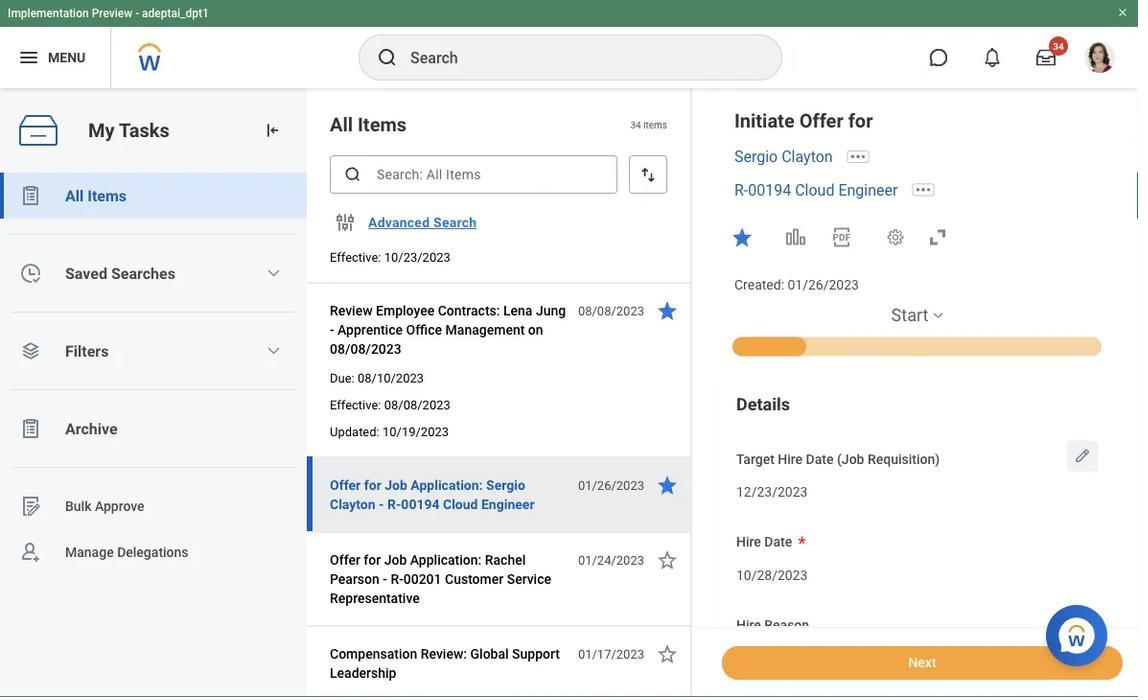 Task type: describe. For each thing, give the bounding box(es) containing it.
sort image
[[639, 165, 658, 184]]

rename image
[[19, 495, 42, 518]]

search image
[[376, 46, 399, 69]]

contracts:
[[438, 303, 500, 318]]

manage delegations
[[65, 544, 189, 560]]

transformation import image
[[263, 121, 282, 140]]

lena
[[503, 303, 533, 318]]

for for offer for job application: rachel pearson ‎- r-00201 customer service representative
[[364, 552, 381, 568]]

start button
[[892, 303, 929, 327]]

implementation
[[8, 7, 89, 20]]

all items inside item list element
[[330, 113, 407, 136]]

adeptai_dpt1
[[142, 7, 209, 20]]

view printable version (pdf) image
[[830, 226, 854, 249]]

filters button
[[0, 328, 307, 374]]

08/10/2023
[[358, 371, 424, 385]]

all items button
[[0, 173, 307, 219]]

10/23/2023
[[384, 250, 451, 264]]

advanced
[[368, 215, 430, 230]]

manage delegations link
[[0, 529, 307, 575]]

12/23/2023 text field
[[737, 473, 808, 506]]

menu banner
[[0, 0, 1138, 88]]

items
[[644, 119, 667, 130]]

0 vertical spatial date
[[806, 451, 834, 467]]

0 vertical spatial star image
[[731, 226, 754, 249]]

10/19/2023
[[383, 424, 449, 439]]

pearson
[[330, 571, 380, 587]]

close environment banner image
[[1117, 7, 1129, 18]]

fullscreen image
[[926, 226, 949, 249]]

10/28/2023
[[737, 567, 808, 583]]

preview
[[92, 7, 133, 20]]

job for 00201
[[384, 552, 407, 568]]

global
[[470, 646, 509, 662]]

employee
[[376, 303, 435, 318]]

my
[[88, 119, 115, 142]]

representative
[[330, 590, 420, 606]]

clock check image
[[19, 262, 42, 285]]

target
[[737, 451, 775, 467]]

‎- for clayton
[[379, 496, 384, 512]]

00194 inside "offer for job application: sergio clayton ‎- r-00194 cloud engineer"
[[401, 496, 440, 512]]

next button
[[722, 646, 1123, 680]]

searches
[[111, 264, 175, 282]]

0 vertical spatial clayton
[[782, 148, 833, 166]]

star image for offer for job application: sergio clayton ‎- r-00194 cloud engineer
[[656, 474, 679, 497]]

due: 08/10/2023
[[330, 371, 424, 385]]

perspective image
[[19, 339, 42, 363]]

office
[[406, 322, 442, 338]]

chevron down image
[[266, 343, 281, 359]]

user plus image
[[19, 541, 42, 564]]

chevron down image
[[266, 266, 281, 281]]

12/23/2023
[[737, 484, 808, 500]]

effective: for effective: 08/08/2023
[[330, 398, 381, 412]]

gear image
[[886, 228, 905, 247]]

details
[[737, 394, 790, 414]]

archive button
[[0, 406, 307, 452]]

01/17/2023
[[578, 647, 644, 661]]

service
[[507, 571, 551, 587]]

sergio clayton
[[735, 148, 833, 166]]

1 star image from the top
[[656, 299, 679, 322]]

0 vertical spatial hire
[[778, 451, 803, 467]]

filters
[[65, 342, 109, 360]]

management
[[446, 322, 525, 338]]

all items inside all items button
[[65, 187, 127, 205]]

star image for offer for job application: rachel pearson ‎- r-00201 customer service representative
[[656, 549, 679, 572]]

updated:
[[330, 424, 380, 439]]

delegations
[[117, 544, 189, 560]]

offer for job application: rachel pearson ‎- r-00201 customer service representative
[[330, 552, 551, 606]]

view related information image
[[784, 226, 807, 249]]

target hire date (job requisition) element
[[737, 472, 808, 507]]

item list element
[[307, 88, 692, 697]]

compensation
[[330, 646, 417, 662]]

justify image
[[17, 46, 40, 69]]

offer for offer for job application: sergio clayton ‎- r-00194 cloud engineer
[[330, 477, 361, 493]]

offer for job application: rachel pearson ‎- r-00201 customer service representative button
[[330, 549, 568, 610]]

compensation review: global support leadership button
[[330, 643, 568, 685]]

initiate
[[735, 109, 795, 132]]

r- for offer for job application: sergio clayton ‎- r-00194 cloud engineer
[[387, 496, 401, 512]]

01/26/2023 inside item list element
[[578, 478, 644, 492]]

0 horizontal spatial date
[[765, 534, 792, 550]]

hire date
[[737, 534, 792, 550]]

updated: 10/19/2023
[[330, 424, 449, 439]]

requisition)
[[868, 451, 940, 467]]

tasks
[[119, 119, 169, 142]]

hire date element
[[737, 555, 808, 590]]

08/08/2023 inside review employee contracts: lena jung - apprentice office management on 08/08/2023
[[330, 341, 402, 357]]

approve
[[95, 498, 144, 514]]

configure image
[[334, 211, 357, 234]]

due:
[[330, 371, 355, 385]]

10/28/2023 text field
[[737, 556, 808, 589]]

review employee contracts: lena jung - apprentice office management on 08/08/2023
[[330, 303, 566, 357]]

34 button
[[1025, 36, 1068, 79]]

sergio clayton link
[[735, 148, 833, 166]]

review
[[330, 303, 373, 318]]

clipboard image
[[19, 184, 42, 207]]

(job
[[837, 451, 865, 467]]

bulk
[[65, 498, 92, 514]]

hire reason
[[737, 617, 810, 633]]

rachel
[[485, 552, 526, 568]]

search
[[433, 215, 477, 230]]

hire for hire reason
[[737, 617, 761, 633]]

- inside "menu" banner
[[135, 7, 139, 20]]

effective: 08/08/2023
[[330, 398, 451, 412]]



Task type: vqa. For each thing, say whether or not it's contained in the screenshot.
the bottommost the Enter
no



Task type: locate. For each thing, give the bounding box(es) containing it.
1 horizontal spatial cloud
[[795, 181, 835, 199]]

1 vertical spatial clayton
[[330, 496, 376, 512]]

bulk approve link
[[0, 483, 307, 529]]

‎- for pearson
[[383, 571, 387, 587]]

clayton down updated:
[[330, 496, 376, 512]]

0 vertical spatial ‎-
[[379, 496, 384, 512]]

created: 01/26/2023
[[735, 277, 859, 293]]

0 vertical spatial 34
[[1053, 40, 1064, 52]]

items inside item list element
[[358, 113, 407, 136]]

hire
[[778, 451, 803, 467], [737, 534, 761, 550], [737, 617, 761, 633]]

1 vertical spatial 34
[[630, 119, 641, 130]]

2 vertical spatial offer
[[330, 552, 360, 568]]

1 vertical spatial 08/08/2023
[[330, 341, 402, 357]]

for
[[848, 109, 873, 132], [364, 477, 381, 493], [364, 552, 381, 568]]

target hire date (job requisition)
[[737, 451, 940, 467]]

‎- inside offer for job application: rachel pearson ‎- r-00201 customer service representative
[[383, 571, 387, 587]]

0 horizontal spatial all
[[65, 187, 84, 205]]

advanced search button
[[361, 203, 485, 242]]

offer for offer for job application: rachel pearson ‎- r-00201 customer service representative
[[330, 552, 360, 568]]

0 horizontal spatial star image
[[656, 643, 679, 666]]

engineer up "view printable version (pdf)" "icon"
[[839, 181, 898, 199]]

hire up the hire date element
[[737, 534, 761, 550]]

0 vertical spatial engineer
[[839, 181, 898, 199]]

job up 00201
[[384, 552, 407, 568]]

1 vertical spatial cloud
[[443, 496, 478, 512]]

items
[[358, 113, 407, 136], [87, 187, 127, 205]]

1 vertical spatial 00194
[[401, 496, 440, 512]]

1 vertical spatial items
[[87, 187, 127, 205]]

00194 down sergio clayton
[[748, 181, 791, 199]]

34 inside button
[[1053, 40, 1064, 52]]

1 vertical spatial ‎-
[[383, 571, 387, 587]]

inbox large image
[[1037, 48, 1056, 67]]

1 horizontal spatial -
[[330, 322, 334, 338]]

list containing all items
[[0, 173, 307, 575]]

offer up pearson
[[330, 552, 360, 568]]

1 horizontal spatial all
[[330, 113, 353, 136]]

r- inside "offer for job application: sergio clayton ‎- r-00194 cloud engineer"
[[387, 496, 401, 512]]

1 horizontal spatial 00194
[[748, 181, 791, 199]]

edit image
[[1073, 446, 1092, 465]]

support
[[512, 646, 560, 662]]

0 horizontal spatial sergio
[[486, 477, 525, 493]]

00194 down 10/19/2023
[[401, 496, 440, 512]]

0 horizontal spatial 01/26/2023
[[578, 478, 644, 492]]

0 vertical spatial sergio
[[735, 148, 778, 166]]

1 horizontal spatial engineer
[[839, 181, 898, 199]]

application:
[[411, 477, 483, 493], [410, 552, 482, 568]]

1 vertical spatial all
[[65, 187, 84, 205]]

1 vertical spatial engineer
[[481, 496, 535, 512]]

0 vertical spatial offer
[[799, 109, 844, 132]]

all items
[[330, 113, 407, 136], [65, 187, 127, 205]]

1 vertical spatial job
[[384, 552, 407, 568]]

1 vertical spatial r-
[[387, 496, 401, 512]]

0 vertical spatial 00194
[[748, 181, 791, 199]]

job inside offer for job application: rachel pearson ‎- r-00201 customer service representative
[[384, 552, 407, 568]]

0 horizontal spatial all items
[[65, 187, 127, 205]]

application: up 00201
[[410, 552, 482, 568]]

engineer inside "offer for job application: sergio clayton ‎- r-00194 cloud engineer"
[[481, 496, 535, 512]]

0 vertical spatial star image
[[656, 299, 679, 322]]

offer
[[799, 109, 844, 132], [330, 477, 361, 493], [330, 552, 360, 568]]

offer inside offer for job application: rachel pearson ‎- r-00201 customer service representative
[[330, 552, 360, 568]]

2 star image from the top
[[656, 474, 679, 497]]

0 horizontal spatial clayton
[[330, 496, 376, 512]]

cloud inside "offer for job application: sergio clayton ‎- r-00194 cloud engineer"
[[443, 496, 478, 512]]

2 vertical spatial r-
[[391, 571, 404, 587]]

1 vertical spatial for
[[364, 477, 381, 493]]

- down review
[[330, 322, 334, 338]]

effective: for effective: 10/23/2023
[[330, 250, 381, 264]]

star image right 01/17/2023
[[656, 643, 679, 666]]

all inside button
[[65, 187, 84, 205]]

1 horizontal spatial items
[[358, 113, 407, 136]]

0 horizontal spatial items
[[87, 187, 127, 205]]

next
[[909, 655, 937, 671]]

bulk approve
[[65, 498, 144, 514]]

hire left reason
[[737, 617, 761, 633]]

all right clipboard icon
[[65, 187, 84, 205]]

profile logan mcneil image
[[1085, 42, 1115, 77]]

1 vertical spatial 01/26/2023
[[578, 478, 644, 492]]

for for offer for job application: sergio clayton ‎- r-00194 cloud engineer
[[364, 477, 381, 493]]

Search: All Items text field
[[330, 155, 618, 194]]

notifications large image
[[983, 48, 1002, 67]]

all items up search icon
[[330, 113, 407, 136]]

review employee contracts: lena jung - apprentice office management on 08/08/2023 button
[[330, 299, 568, 361]]

1 horizontal spatial all items
[[330, 113, 407, 136]]

apprentice
[[338, 322, 403, 338]]

0 horizontal spatial -
[[135, 7, 139, 20]]

menu button
[[0, 27, 111, 88]]

1 horizontal spatial star image
[[731, 226, 754, 249]]

1 vertical spatial sergio
[[486, 477, 525, 493]]

effective: down configure icon
[[330, 250, 381, 264]]

offer for job application: sergio clayton ‎- r-00194 cloud engineer
[[330, 477, 535, 512]]

saved searches button
[[0, 250, 307, 296]]

offer down updated:
[[330, 477, 361, 493]]

all inside item list element
[[330, 113, 353, 136]]

items down my
[[87, 187, 127, 205]]

3 star image from the top
[[656, 549, 679, 572]]

r- up representative
[[391, 571, 404, 587]]

for down updated: 10/19/2023
[[364, 477, 381, 493]]

start navigation
[[715, 303, 1119, 356]]

date
[[806, 451, 834, 467], [765, 534, 792, 550]]

for up pearson
[[364, 552, 381, 568]]

application: inside offer for job application: rachel pearson ‎- r-00201 customer service representative
[[410, 552, 482, 568]]

r- inside offer for job application: rachel pearson ‎- r-00201 customer service representative
[[391, 571, 404, 587]]

effective:
[[330, 250, 381, 264], [330, 398, 381, 412]]

offer inside "offer for job application: sergio clayton ‎- r-00194 cloud engineer"
[[330, 477, 361, 493]]

34 for 34
[[1053, 40, 1064, 52]]

application: down 10/19/2023
[[411, 477, 483, 493]]

34 items
[[630, 119, 667, 130]]

1 vertical spatial hire
[[737, 534, 761, 550]]

0 vertical spatial r-
[[735, 181, 748, 199]]

all up search icon
[[330, 113, 353, 136]]

engineer up the rachel
[[481, 496, 535, 512]]

cloud down 'sergio clayton' link
[[795, 181, 835, 199]]

2 vertical spatial 08/08/2023
[[384, 398, 451, 412]]

0 vertical spatial job
[[385, 477, 407, 493]]

manage
[[65, 544, 114, 560]]

1 effective: from the top
[[330, 250, 381, 264]]

for inside offer for job application: rachel pearson ‎- r-00201 customer service representative
[[364, 552, 381, 568]]

archive
[[65, 420, 118, 438]]

job for 00194
[[385, 477, 407, 493]]

1 horizontal spatial date
[[806, 451, 834, 467]]

application: for cloud
[[411, 477, 483, 493]]

0 vertical spatial all items
[[330, 113, 407, 136]]

r-00194 cloud engineer link
[[735, 181, 898, 199]]

34 left items
[[630, 119, 641, 130]]

2 vertical spatial for
[[364, 552, 381, 568]]

initiate offer for
[[735, 109, 873, 132]]

34 left profile logan mcneil "image"
[[1053, 40, 1064, 52]]

application: for customer
[[410, 552, 482, 568]]

created:
[[735, 277, 784, 293]]

0 vertical spatial application:
[[411, 477, 483, 493]]

details element
[[715, 376, 1119, 697]]

items up search icon
[[358, 113, 407, 136]]

08/08/2023
[[578, 304, 644, 318], [330, 341, 402, 357], [384, 398, 451, 412]]

0 horizontal spatial 00194
[[401, 496, 440, 512]]

1 vertical spatial all items
[[65, 187, 127, 205]]

review:
[[421, 646, 467, 662]]

-
[[135, 7, 139, 20], [330, 322, 334, 338]]

08/08/2023 up 10/19/2023
[[384, 398, 451, 412]]

items inside button
[[87, 187, 127, 205]]

implementation preview -   adeptai_dpt1
[[8, 7, 209, 20]]

34 inside item list element
[[630, 119, 641, 130]]

star image
[[656, 299, 679, 322], [656, 474, 679, 497], [656, 549, 679, 572]]

1 horizontal spatial 34
[[1053, 40, 1064, 52]]

00194
[[748, 181, 791, 199], [401, 496, 440, 512]]

saved searches
[[65, 264, 175, 282]]

advanced search
[[368, 215, 477, 230]]

effective: up updated:
[[330, 398, 381, 412]]

0 vertical spatial for
[[848, 109, 873, 132]]

2 effective: from the top
[[330, 398, 381, 412]]

all
[[330, 113, 353, 136], [65, 187, 84, 205]]

01/26/2023 down "view printable version (pdf)" "icon"
[[788, 277, 859, 293]]

star image up created:
[[731, 226, 754, 249]]

job down updated: 10/19/2023
[[385, 477, 407, 493]]

engineer
[[839, 181, 898, 199], [481, 496, 535, 512]]

star image
[[731, 226, 754, 249], [656, 643, 679, 666]]

start
[[892, 305, 929, 325]]

0 vertical spatial effective:
[[330, 250, 381, 264]]

clipboard image
[[19, 417, 42, 440]]

all items right clipboard icon
[[65, 187, 127, 205]]

0 vertical spatial items
[[358, 113, 407, 136]]

01/24/2023
[[578, 553, 644, 567]]

r-00194 cloud engineer
[[735, 181, 898, 199]]

hire right 'target'
[[778, 451, 803, 467]]

date left the (job at the right bottom of page
[[806, 451, 834, 467]]

1 vertical spatial application:
[[410, 552, 482, 568]]

job
[[385, 477, 407, 493], [384, 552, 407, 568]]

effective: 10/23/2023
[[330, 250, 451, 264]]

for up the r-00194 cloud engineer link
[[848, 109, 873, 132]]

- right preview
[[135, 7, 139, 20]]

r- down 'sergio clayton' link
[[735, 181, 748, 199]]

hire for hire date
[[737, 534, 761, 550]]

0 vertical spatial cloud
[[795, 181, 835, 199]]

sergio inside "offer for job application: sergio clayton ‎- r-00194 cloud engineer"
[[486, 477, 525, 493]]

list
[[0, 173, 307, 575]]

Search Workday  search field
[[410, 36, 742, 79]]

1 vertical spatial star image
[[656, 643, 679, 666]]

0 horizontal spatial 34
[[630, 119, 641, 130]]

2 vertical spatial star image
[[656, 549, 679, 572]]

08/08/2023 right jung
[[578, 304, 644, 318]]

offer for job application: sergio clayton ‎- r-00194 cloud engineer button
[[330, 474, 568, 516]]

offer up sergio clayton
[[799, 109, 844, 132]]

job inside "offer for job application: sergio clayton ‎- r-00194 cloud engineer"
[[385, 477, 407, 493]]

menu
[[48, 50, 86, 65]]

‎- down updated: 10/19/2023
[[379, 496, 384, 512]]

1 vertical spatial date
[[765, 534, 792, 550]]

1 vertical spatial effective:
[[330, 398, 381, 412]]

01/26/2023
[[788, 277, 859, 293], [578, 478, 644, 492]]

my tasks element
[[0, 88, 307, 697]]

compensation review: global support leadership
[[330, 646, 560, 681]]

0 vertical spatial all
[[330, 113, 353, 136]]

application: inside "offer for job application: sergio clayton ‎- r-00194 cloud engineer"
[[411, 477, 483, 493]]

r-
[[735, 181, 748, 199], [387, 496, 401, 512], [391, 571, 404, 587]]

1 vertical spatial offer
[[330, 477, 361, 493]]

08/08/2023 down apprentice
[[330, 341, 402, 357]]

jung
[[536, 303, 566, 318]]

1 vertical spatial star image
[[656, 474, 679, 497]]

clayton up r-00194 cloud engineer
[[782, 148, 833, 166]]

‎-
[[379, 496, 384, 512], [383, 571, 387, 587]]

1 horizontal spatial clayton
[[782, 148, 833, 166]]

leadership
[[330, 665, 397, 681]]

34 for 34 items
[[630, 119, 641, 130]]

1 horizontal spatial 01/26/2023
[[788, 277, 859, 293]]

1 horizontal spatial sergio
[[735, 148, 778, 166]]

date up the hire date element
[[765, 534, 792, 550]]

customer
[[445, 571, 504, 587]]

01/26/2023 up '01/24/2023'
[[578, 478, 644, 492]]

for inside "offer for job application: sergio clayton ‎- r-00194 cloud engineer"
[[364, 477, 381, 493]]

0 horizontal spatial engineer
[[481, 496, 535, 512]]

sergio down initiate
[[735, 148, 778, 166]]

1 vertical spatial -
[[330, 322, 334, 338]]

sergio up the rachel
[[486, 477, 525, 493]]

search image
[[343, 165, 363, 184]]

‎- inside "offer for job application: sergio clayton ‎- r-00194 cloud engineer"
[[379, 496, 384, 512]]

on
[[528, 322, 543, 338]]

0 horizontal spatial cloud
[[443, 496, 478, 512]]

0 vertical spatial 01/26/2023
[[788, 277, 859, 293]]

2 vertical spatial hire
[[737, 617, 761, 633]]

00201
[[403, 571, 442, 587]]

my tasks
[[88, 119, 169, 142]]

‎- up representative
[[383, 571, 387, 587]]

0 vertical spatial -
[[135, 7, 139, 20]]

cloud up the offer for job application: rachel pearson ‎- r-00201 customer service representative button
[[443, 496, 478, 512]]

r- for offer for job application: rachel pearson ‎- r-00201 customer service representative
[[391, 571, 404, 587]]

0 vertical spatial 08/08/2023
[[578, 304, 644, 318]]

clayton inside "offer for job application: sergio clayton ‎- r-00194 cloud engineer"
[[330, 496, 376, 512]]

r- down updated: 10/19/2023
[[387, 496, 401, 512]]

- inside review employee contracts: lena jung - apprentice office management on 08/08/2023
[[330, 322, 334, 338]]

saved
[[65, 264, 107, 282]]

reason
[[765, 617, 810, 633]]



